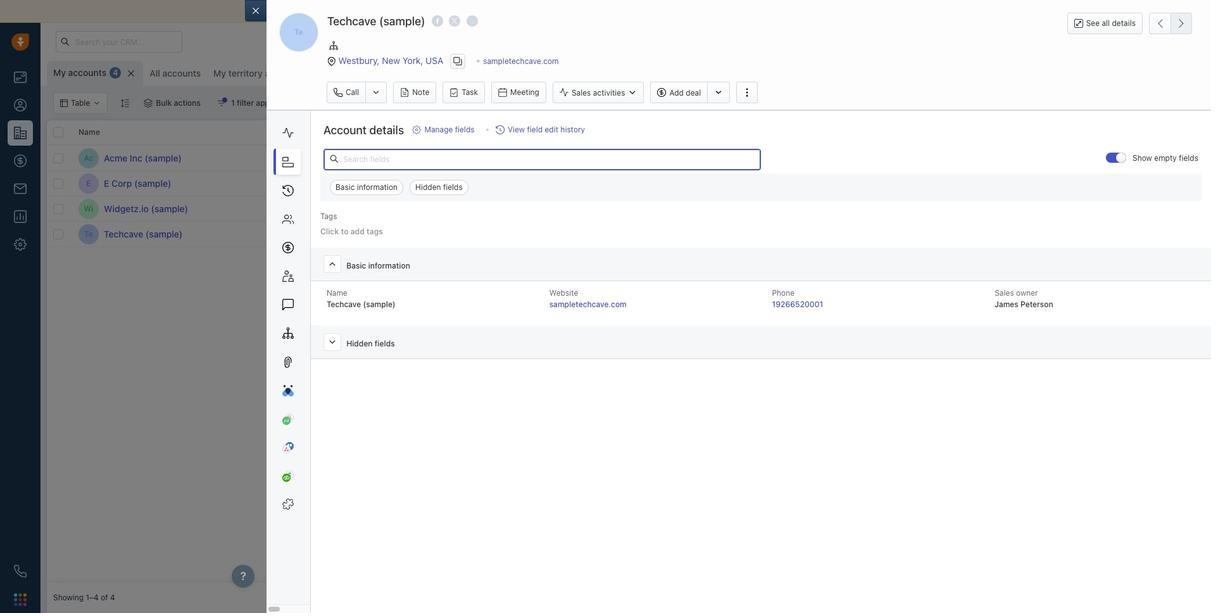 Task type: describe. For each thing, give the bounding box(es) containing it.
showing 1–4 of 4
[[53, 593, 115, 603]]

westbury,
[[339, 55, 380, 66]]

row group containing acme inc (sample)
[[47, 146, 326, 247]]

1 horizontal spatial tags
[[367, 227, 383, 236]]

+ click to add
[[427, 179, 476, 188]]

techcave (sample) link
[[104, 228, 183, 240]]

account details
[[324, 124, 404, 137]]

connect your mailbox to improve deliverability and enable 2-way sync of email conversations.
[[284, 6, 675, 16]]

enable
[[498, 6, 526, 16]]

york,
[[403, 55, 423, 66]]

sales for sales activities
[[572, 88, 591, 97]]

close image
[[1193, 8, 1199, 15]]

19266520001 link
[[772, 299, 823, 309]]

1 j image from the top
[[333, 173, 353, 193]]

phone image
[[14, 565, 27, 578]]

improve
[[388, 6, 422, 16]]

1 vertical spatial sampletechcave.com link
[[550, 299, 627, 309]]

(sample) inside name techcave (sample)
[[363, 299, 396, 309]]

name techcave (sample)
[[327, 288, 396, 309]]

te button
[[279, 13, 319, 52]]

100
[[531, 152, 548, 163]]

activities
[[593, 88, 625, 97]]

peterson
[[1021, 299, 1054, 309]]

fields down name techcave (sample)
[[375, 339, 395, 348]]

e for e
[[86, 179, 91, 188]]

fields right empty
[[1179, 154, 1199, 163]]

sync
[[556, 6, 576, 16]]

1 horizontal spatial to
[[378, 6, 386, 16]]

techcave (sample) inside $ 100 grid
[[104, 228, 183, 239]]

1 filter applied
[[231, 98, 283, 108]]

(sample) inside the acme inc (sample) link
[[145, 152, 182, 163]]

owner
[[1017, 288, 1038, 297]]

4 inside my accounts 4
[[113, 68, 118, 78]]

new
[[382, 55, 400, 66]]

container_wx8msf4aqz5i3rn1 image for "bulk actions" button
[[144, 99, 153, 108]]

0 vertical spatial hidden fields
[[416, 182, 463, 192]]

add deal button
[[651, 82, 708, 103]]

+
[[427, 179, 432, 188]]

1
[[231, 98, 235, 108]]

territory
[[228, 68, 263, 79]]

account
[[324, 124, 367, 137]]

all
[[150, 68, 160, 79]]

e for e corp (sample)
[[104, 178, 109, 188]]

(sample) inside widgetz.io (sample) link
[[151, 203, 188, 214]]

1 vertical spatial information
[[368, 261, 410, 270]]

call
[[346, 88, 359, 97]]

all accounts
[[150, 68, 201, 79]]

your
[[322, 6, 341, 16]]

0 vertical spatial sampletechcave.com
[[483, 56, 559, 66]]

note
[[412, 88, 430, 97]]

view field edit history
[[508, 125, 585, 134]]

westbury, new york, usa
[[339, 55, 444, 66]]

e corp (sample) link
[[104, 177, 171, 190]]

techcave inside name techcave (sample)
[[327, 299, 361, 309]]

inc
[[130, 152, 142, 163]]

1 vertical spatial sampletechcave.com
[[550, 299, 627, 309]]

acme inc (sample) link
[[104, 152, 182, 164]]

meeting button
[[492, 82, 547, 103]]

name row
[[47, 120, 326, 146]]

sales for sales owner james peterson
[[995, 288, 1014, 297]]

Search your CRM... text field
[[56, 31, 182, 53]]

connect
[[284, 6, 320, 16]]

bulk actions button
[[136, 92, 209, 114]]

ac
[[84, 153, 93, 163]]

$ 100 grid
[[47, 119, 1205, 583]]

deliverability
[[424, 6, 478, 16]]

call button
[[327, 82, 366, 103]]

1 vertical spatial basic information
[[347, 261, 410, 270]]

phone
[[772, 288, 795, 297]]

show
[[1133, 154, 1153, 163]]

0 vertical spatial techcave
[[327, 15, 377, 28]]

way
[[538, 6, 554, 16]]

actions
[[174, 98, 201, 108]]

my territory accounts
[[214, 68, 303, 79]]

19266520001
[[772, 299, 823, 309]]

1 horizontal spatial of
[[578, 6, 587, 16]]

sales owner james peterson
[[995, 288, 1054, 309]]

usa
[[426, 55, 444, 66]]

filter
[[237, 98, 254, 108]]

0 vertical spatial information
[[357, 182, 398, 192]]

press space to select this row. row containing widgetz.io (sample)
[[47, 196, 326, 222]]

$ 100
[[522, 152, 548, 163]]

open
[[522, 128, 542, 137]]

container_wx8msf4aqz5i3rn1 image for 1 filter applied button
[[217, 99, 226, 108]]

my for my territory accounts
[[214, 68, 226, 79]]

meeting
[[511, 88, 540, 97]]

name for name techcave (sample)
[[327, 288, 348, 297]]

view field edit history link
[[496, 124, 585, 136]]

add for + click to add
[[463, 179, 476, 188]]

fields right +
[[443, 182, 463, 192]]

related contacts
[[332, 128, 395, 137]]

s image
[[333, 224, 353, 244]]

website sampletechcave.com
[[550, 288, 627, 309]]

0 vertical spatial techcave (sample)
[[327, 15, 425, 28]]

$
[[522, 152, 528, 163]]

open deals amount
[[522, 128, 594, 137]]

click for +
[[434, 179, 451, 188]]

0 vertical spatial basic
[[336, 182, 355, 192]]

2-
[[528, 6, 538, 16]]

showing
[[53, 593, 84, 603]]

l image
[[333, 148, 353, 168]]



Task type: locate. For each thing, give the bounding box(es) containing it.
(sample) inside techcave (sample) link
[[146, 228, 183, 239]]

0 horizontal spatial add
[[351, 227, 365, 236]]

my for my accounts 4
[[53, 67, 66, 78]]

basic information up name techcave (sample)
[[347, 261, 410, 270]]

empty
[[1155, 154, 1177, 163]]

2 horizontal spatial to
[[454, 179, 461, 188]]

wi
[[84, 204, 93, 213]]

widgetz.io (sample)
[[104, 203, 188, 214]]

details right related
[[370, 124, 404, 137]]

row group
[[47, 146, 326, 247]]

1 vertical spatial to
[[454, 179, 461, 188]]

related
[[332, 128, 360, 137]]

1 vertical spatial hidden fields
[[347, 339, 395, 348]]

1 horizontal spatial click
[[434, 179, 451, 188]]

techcave inside row group
[[104, 228, 143, 239]]

of right sync
[[578, 6, 587, 16]]

(sample) inside e corp (sample) link
[[134, 178, 171, 188]]

details right the all
[[1112, 18, 1136, 28]]

0 horizontal spatial e
[[86, 179, 91, 188]]

container_wx8msf4aqz5i3rn1 image inside "bulk actions" button
[[144, 99, 153, 108]]

1 vertical spatial tags
[[367, 227, 383, 236]]

fields right manage
[[455, 125, 475, 134]]

1 vertical spatial add
[[351, 227, 365, 236]]

press space to select this row. row containing techcave (sample)
[[47, 222, 326, 247]]

see all details button
[[1068, 13, 1143, 34]]

0 vertical spatial add
[[463, 179, 476, 188]]

dialog
[[245, 0, 1212, 613]]

website inside website sampletechcave.com
[[550, 288, 578, 297]]

tags click to add tags
[[320, 211, 383, 236]]

website for website sampletechcave.com
[[550, 288, 578, 297]]

⌘ o
[[376, 69, 391, 78]]

click inside $ 100 row group
[[434, 179, 451, 188]]

name inside name techcave (sample)
[[327, 288, 348, 297]]

0 vertical spatial tags
[[320, 211, 337, 221]]

hidden fields
[[416, 182, 463, 192], [347, 339, 395, 348]]

bulk
[[156, 98, 172, 108]]

o
[[385, 69, 391, 78]]

techcave (sample) up westbury, new york, usa
[[327, 15, 425, 28]]

2 container_wx8msf4aqz5i3rn1 image from the left
[[217, 99, 226, 108]]

0 horizontal spatial hidden
[[347, 339, 373, 348]]

0 horizontal spatial details
[[370, 124, 404, 137]]

information up tags click to add tags
[[357, 182, 398, 192]]

container_wx8msf4aqz5i3rn1 image
[[144, 99, 153, 108], [217, 99, 226, 108]]

to for + click to add
[[454, 179, 461, 188]]

0 vertical spatial to
[[378, 6, 386, 16]]

james
[[995, 299, 1019, 309]]

1 horizontal spatial name
[[327, 288, 348, 297]]

to for tags click to add tags
[[341, 227, 349, 236]]

to
[[378, 6, 386, 16], [454, 179, 461, 188], [341, 227, 349, 236]]

0 vertical spatial name
[[79, 128, 100, 137]]

add
[[463, 179, 476, 188], [351, 227, 365, 236]]

my
[[53, 67, 66, 78], [214, 68, 226, 79]]

see all details
[[1087, 18, 1136, 28]]

0 horizontal spatial to
[[341, 227, 349, 236]]

sales activities
[[572, 88, 625, 97]]

press space to select this row. row containing + click to add
[[326, 171, 1205, 196]]

techcave
[[327, 15, 377, 28], [104, 228, 143, 239], [327, 299, 361, 309]]

widgetz.io
[[104, 203, 149, 214]]

e down 'ac'
[[86, 179, 91, 188]]

to inside $ 100 row group
[[454, 179, 461, 188]]

1 vertical spatial te
[[84, 229, 93, 239]]

1 horizontal spatial add
[[463, 179, 476, 188]]

e left corp in the top of the page
[[104, 178, 109, 188]]

1 horizontal spatial e
[[104, 178, 109, 188]]

1 filter applied button
[[209, 92, 291, 114]]

dialog containing techcave (sample)
[[245, 0, 1212, 613]]

sales up james
[[995, 288, 1014, 297]]

1 vertical spatial name
[[327, 288, 348, 297]]

0 horizontal spatial click
[[320, 227, 339, 236]]

website inside $ 100 grid
[[427, 128, 457, 137]]

te
[[295, 28, 303, 37], [84, 229, 93, 239]]

mailbox
[[343, 6, 375, 16]]

my accounts link
[[53, 67, 106, 79]]

0 vertical spatial basic information
[[336, 182, 398, 192]]

0 horizontal spatial accounts
[[68, 67, 106, 78]]

click inside tags click to add tags
[[320, 227, 339, 236]]

fields
[[455, 125, 475, 134], [1179, 154, 1199, 163], [443, 182, 463, 192], [375, 339, 395, 348]]

name for name
[[79, 128, 100, 137]]

1 vertical spatial basic
[[347, 261, 366, 270]]

press space to select this row. row containing e corp (sample)
[[47, 171, 326, 196]]

te inside $ 100 grid
[[84, 229, 93, 239]]

basic up name techcave (sample)
[[347, 261, 366, 270]]

1 horizontal spatial techcave (sample)
[[327, 15, 425, 28]]

to inside tags click to add tags
[[341, 227, 349, 236]]

field
[[527, 125, 543, 134]]

bulk actions
[[156, 98, 201, 108]]

accounts up applied
[[265, 68, 303, 79]]

basic
[[336, 182, 355, 192], [347, 261, 366, 270]]

1 horizontal spatial sales
[[995, 288, 1014, 297]]

0 vertical spatial sampletechcave.com link
[[483, 56, 559, 66]]

and
[[480, 6, 496, 16]]

hidden fields down manage fields link
[[416, 182, 463, 192]]

note button
[[393, 82, 437, 103]]

1 horizontal spatial te
[[295, 28, 303, 37]]

te down connect
[[295, 28, 303, 37]]

1 vertical spatial click
[[320, 227, 339, 236]]

show empty fields
[[1133, 154, 1199, 163]]

all accounts button
[[143, 61, 207, 86], [150, 68, 201, 79]]

e
[[104, 178, 109, 188], [86, 179, 91, 188]]

corp
[[111, 178, 132, 188]]

e corp (sample)
[[104, 178, 171, 188]]

1 horizontal spatial website
[[550, 288, 578, 297]]

1 vertical spatial sales
[[995, 288, 1014, 297]]

acme inc (sample)
[[104, 152, 182, 163]]

edit
[[545, 125, 559, 134]]

email
[[589, 6, 611, 16]]

1 horizontal spatial container_wx8msf4aqz5i3rn1 image
[[217, 99, 226, 108]]

sales inside sales owner james peterson
[[995, 288, 1014, 297]]

j image down l icon at the top left
[[333, 173, 353, 193]]

0 vertical spatial j image
[[333, 173, 353, 193]]

1 vertical spatial details
[[370, 124, 404, 137]]

1 container_wx8msf4aqz5i3rn1 image from the left
[[144, 99, 153, 108]]

freshworks switcher image
[[14, 593, 27, 606]]

press space to select this row. row containing $ 100
[[326, 146, 1205, 171]]

0 vertical spatial website
[[427, 128, 457, 137]]

container_wx8msf4aqz5i3rn1 image left bulk
[[144, 99, 153, 108]]

te down wi
[[84, 229, 93, 239]]

name down 's' image
[[327, 288, 348, 297]]

tags
[[320, 211, 337, 221], [367, 227, 383, 236]]

add for tags click to add tags
[[351, 227, 365, 236]]

accounts
[[68, 67, 106, 78], [163, 68, 201, 79], [265, 68, 303, 79]]

hidden
[[416, 182, 441, 192], [347, 339, 373, 348]]

website
[[427, 128, 457, 137], [550, 288, 578, 297]]

0 horizontal spatial name
[[79, 128, 100, 137]]

add inside tags click to add tags
[[351, 227, 365, 236]]

container_wx8msf4aqz5i3rn1 image inside 1 filter applied button
[[217, 99, 226, 108]]

manage fields
[[425, 125, 475, 134]]

sampletechcave.com
[[483, 56, 559, 66], [550, 299, 627, 309]]

name inside row
[[79, 128, 100, 137]]

tags up 's' image
[[320, 211, 337, 221]]

task button
[[443, 82, 485, 103]]

5036153947
[[902, 203, 948, 212]]

hidden down name techcave (sample)
[[347, 339, 373, 348]]

sales activities button
[[553, 82, 651, 103], [553, 82, 644, 103]]

contacts
[[362, 128, 395, 137]]

0 vertical spatial click
[[434, 179, 451, 188]]

of right the 1–4
[[101, 593, 108, 603]]

1 vertical spatial techcave (sample)
[[104, 228, 183, 239]]

press space to select this row. row
[[47, 146, 326, 171], [326, 146, 1205, 171], [47, 171, 326, 196], [326, 171, 1205, 196], [47, 196, 326, 222], [326, 196, 1205, 222], [47, 222, 326, 247], [326, 222, 1205, 247]]

3
[[329, 68, 334, 78]]

basic information down l icon at the top left
[[336, 182, 398, 192]]

see
[[1087, 18, 1100, 28]]

history
[[561, 125, 585, 134]]

2 j image from the top
[[333, 199, 353, 219]]

1 vertical spatial hidden
[[347, 339, 373, 348]]

fields inside manage fields link
[[455, 125, 475, 134]]

0 horizontal spatial hidden fields
[[347, 339, 395, 348]]

0 horizontal spatial my
[[53, 67, 66, 78]]

1 horizontal spatial my
[[214, 68, 226, 79]]

all
[[1102, 18, 1110, 28]]

hidden down manage
[[416, 182, 441, 192]]

website for website
[[427, 128, 457, 137]]

view
[[508, 125, 525, 134]]

2 horizontal spatial accounts
[[265, 68, 303, 79]]

1 horizontal spatial hidden fields
[[416, 182, 463, 192]]

0 horizontal spatial website
[[427, 128, 457, 137]]

1 horizontal spatial details
[[1112, 18, 1136, 28]]

j image
[[333, 173, 353, 193], [333, 199, 353, 219]]

add
[[670, 88, 684, 97]]

hidden fields down name techcave (sample)
[[347, 339, 395, 348]]

information up name techcave (sample)
[[368, 261, 410, 270]]

container_wx8msf4aqz5i3rn1 image left 1
[[217, 99, 226, 108]]

1 vertical spatial j image
[[333, 199, 353, 219]]

1–4
[[86, 593, 99, 603]]

details inside button
[[1112, 18, 1136, 28]]

3 more... button
[[312, 65, 369, 82]]

techcave (sample) down widgetz.io (sample) link at top
[[104, 228, 183, 239]]

more...
[[336, 68, 362, 78]]

cell
[[801, 146, 896, 170], [896, 146, 991, 170], [991, 146, 1205, 170], [991, 171, 1205, 196], [991, 196, 1205, 221], [421, 222, 516, 246], [516, 222, 611, 246], [611, 222, 706, 246], [706, 222, 801, 246], [801, 222, 896, 246], [896, 222, 991, 246], [991, 222, 1205, 246]]

press space to select this row. row containing acme inc (sample)
[[47, 146, 326, 171]]

0 horizontal spatial techcave (sample)
[[104, 228, 183, 239]]

connect your mailbox link
[[284, 6, 378, 16]]

my accounts 4
[[53, 67, 118, 78]]

te inside button
[[295, 28, 303, 37]]

phone element
[[8, 559, 33, 584]]

click for tags
[[320, 227, 339, 236]]

accounts for my
[[68, 67, 106, 78]]

⌘
[[376, 69, 383, 78]]

manage
[[425, 125, 453, 134]]

1 horizontal spatial hidden
[[416, 182, 441, 192]]

2 vertical spatial techcave
[[327, 299, 361, 309]]

basic information
[[336, 182, 398, 192], [347, 261, 410, 270]]

1 vertical spatial of
[[101, 593, 108, 603]]

0 horizontal spatial sales
[[572, 88, 591, 97]]

task
[[462, 88, 478, 97]]

add deal
[[670, 88, 701, 97]]

4 down search your crm... text box
[[113, 68, 118, 78]]

4 right the 1–4
[[110, 593, 115, 603]]

0 horizontal spatial tags
[[320, 211, 337, 221]]

0 vertical spatial of
[[578, 6, 587, 16]]

deal
[[686, 88, 701, 97]]

call link
[[327, 82, 366, 103]]

0 vertical spatial hidden
[[416, 182, 441, 192]]

applied
[[256, 98, 283, 108]]

westbury, new york, usa link
[[339, 55, 444, 66]]

name up 'ac'
[[79, 128, 100, 137]]

0 vertical spatial details
[[1112, 18, 1136, 28]]

j image up 's' image
[[333, 199, 353, 219]]

accounts right all
[[163, 68, 201, 79]]

0 vertical spatial te
[[295, 28, 303, 37]]

accounts down search your crm... text box
[[68, 67, 106, 78]]

tags right 's' image
[[367, 227, 383, 236]]

sales left activities
[[572, 88, 591, 97]]

1 vertical spatial techcave
[[104, 228, 143, 239]]

basic down l icon at the top left
[[336, 182, 355, 192]]

0 vertical spatial 4
[[113, 68, 118, 78]]

conversations.
[[614, 6, 675, 16]]

3 more...
[[329, 68, 362, 78]]

deals
[[544, 128, 564, 137]]

0 horizontal spatial te
[[84, 229, 93, 239]]

add inside $ 100 row group
[[463, 179, 476, 188]]

manage fields link
[[413, 124, 475, 136]]

amount
[[566, 128, 594, 137]]

(sample)
[[379, 15, 425, 28], [145, 152, 182, 163], [134, 178, 171, 188], [151, 203, 188, 214], [146, 228, 183, 239], [363, 299, 396, 309]]

accounts for all
[[163, 68, 201, 79]]

1 vertical spatial 4
[[110, 593, 115, 603]]

0 horizontal spatial container_wx8msf4aqz5i3rn1 image
[[144, 99, 153, 108]]

1 vertical spatial website
[[550, 288, 578, 297]]

2 vertical spatial to
[[341, 227, 349, 236]]

$ 100 row group
[[326, 146, 1205, 247]]

0 horizontal spatial of
[[101, 593, 108, 603]]

acme
[[104, 152, 127, 163]]

1 horizontal spatial accounts
[[163, 68, 201, 79]]

phone 19266520001
[[772, 288, 823, 309]]

0 vertical spatial sales
[[572, 88, 591, 97]]

press space to select this row. row containing 5036153947
[[326, 196, 1205, 222]]

Search fields text field
[[324, 149, 761, 170]]



Task type: vqa. For each thing, say whether or not it's contained in the screenshot.
deals
yes



